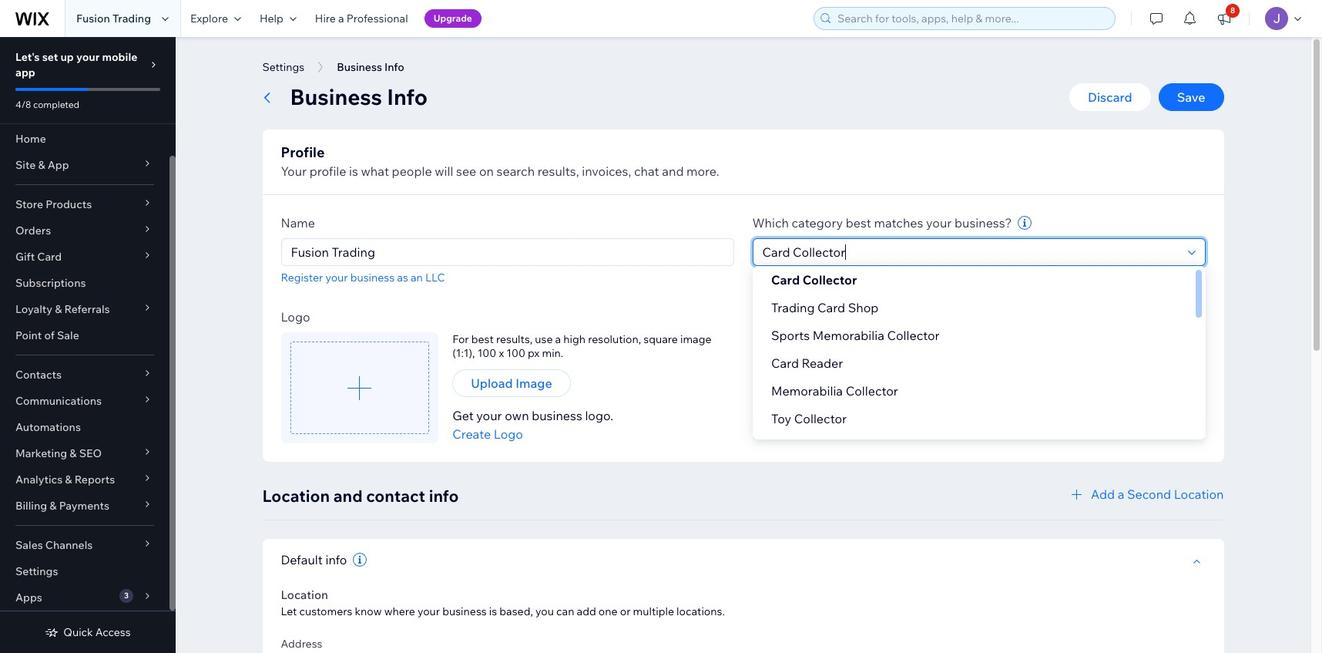 Task type: locate. For each thing, give the bounding box(es) containing it.
Describe your business here. What makes it great? Use short catchy text to tell people what you do or offer. text field
[[754, 315, 1205, 424]]

settings inside settings link
[[15, 564, 58, 578]]

business
[[337, 60, 382, 74], [290, 83, 382, 110]]

fusion
[[76, 12, 110, 25]]

logo.
[[585, 408, 614, 423]]

0 vertical spatial business info
[[337, 60, 405, 74]]

contacts
[[15, 368, 62, 382]]

point of sale link
[[0, 322, 170, 348]]

discard button
[[1070, 83, 1152, 111]]

short description (150 chars)
[[753, 291, 919, 306]]

billing & payments
[[15, 499, 109, 513]]

& right billing
[[50, 499, 57, 513]]

card
[[37, 250, 62, 264], [771, 272, 800, 288], [818, 300, 845, 315], [771, 355, 799, 371]]

for
[[453, 332, 469, 346]]

1 vertical spatial is
[[489, 604, 497, 618]]

location up let
[[281, 588, 328, 602]]

info
[[429, 486, 459, 506], [326, 552, 347, 567]]

card down sports
[[771, 355, 799, 371]]

upload
[[471, 375, 513, 391]]

0 vertical spatial a
[[338, 12, 344, 25]]

0 horizontal spatial best
[[472, 332, 494, 346]]

business down hire a professional link
[[337, 60, 382, 74]]

best right for
[[472, 332, 494, 346]]

0 horizontal spatial logo
[[281, 309, 310, 325]]

and left contact
[[334, 486, 363, 506]]

0 horizontal spatial and
[[334, 486, 363, 506]]

chars)
[[883, 291, 919, 306]]

info right default
[[326, 552, 347, 567]]

0 vertical spatial business
[[337, 60, 382, 74]]

collector up short description (150 chars)
[[803, 272, 857, 288]]

automations
[[15, 420, 81, 434]]

info down business info button on the top left
[[387, 83, 428, 110]]

0 horizontal spatial settings
[[15, 564, 58, 578]]

card right gift
[[37, 250, 62, 264]]

business down image
[[532, 408, 583, 423]]

& left reports
[[65, 473, 72, 486]]

marketing & seo button
[[0, 440, 170, 466]]

one
[[599, 604, 618, 618]]

0 horizontal spatial a
[[338, 12, 344, 25]]

logo
[[281, 309, 310, 325], [494, 426, 523, 442]]

memorabilia
[[813, 328, 885, 343], [771, 383, 843, 399]]

settings inside settings button
[[263, 60, 305, 74]]

1 100 from the left
[[478, 346, 497, 360]]

is left based,
[[489, 604, 497, 618]]

location right second
[[1175, 486, 1225, 502]]

location up default
[[263, 486, 330, 506]]

app
[[48, 158, 69, 172]]

quick access button
[[45, 625, 131, 639]]

a
[[338, 12, 344, 25], [556, 332, 561, 346], [1118, 486, 1125, 502]]

0 horizontal spatial trading
[[113, 12, 151, 25]]

sidebar element
[[0, 37, 176, 653]]

0 vertical spatial best
[[846, 215, 872, 231]]

business inside business info button
[[337, 60, 382, 74]]

& inside popup button
[[38, 158, 45, 172]]

set
[[42, 50, 58, 64]]

1 horizontal spatial is
[[489, 604, 497, 618]]

as
[[397, 271, 408, 284]]

collector down chars)
[[887, 328, 940, 343]]

results, left use
[[496, 332, 533, 346]]

card reader
[[771, 355, 843, 371]]

location and contact info
[[263, 486, 459, 506]]

memorabilia down shop
[[813, 328, 885, 343]]

Search for tools, apps, help & more... field
[[833, 8, 1111, 29]]

2 horizontal spatial business
[[532, 408, 583, 423]]

location
[[263, 486, 330, 506], [1175, 486, 1225, 502], [281, 588, 328, 602]]

2 horizontal spatial a
[[1118, 486, 1125, 502]]

a for add
[[1118, 486, 1125, 502]]

collector down sports memorabilia collector
[[846, 383, 898, 399]]

subscriptions
[[15, 276, 86, 290]]

results,
[[538, 163, 579, 179], [496, 332, 533, 346]]

based,
[[500, 604, 533, 618]]

&
[[38, 158, 45, 172], [55, 302, 62, 316], [70, 446, 77, 460], [65, 473, 72, 486], [50, 499, 57, 513]]

1 vertical spatial results,
[[496, 332, 533, 346]]

add
[[1092, 486, 1116, 502]]

& for site
[[38, 158, 45, 172]]

0 vertical spatial and
[[662, 163, 684, 179]]

Enter your business or website type field
[[758, 239, 1184, 265]]

0 vertical spatial info
[[429, 486, 459, 506]]

1 horizontal spatial trading
[[771, 300, 815, 315]]

name
[[281, 215, 315, 231]]

trading right fusion at left top
[[113, 12, 151, 25]]

and inside profile your profile is what people will see on search results, invoices, chat and more.
[[662, 163, 684, 179]]

& right site
[[38, 158, 45, 172]]

location inside 'location let customers know where your business is based, you can add one or multiple locations.'
[[281, 588, 328, 602]]

1 horizontal spatial 100
[[507, 346, 526, 360]]

logo inside get your own business logo. create logo
[[494, 426, 523, 442]]

100
[[478, 346, 497, 360], [507, 346, 526, 360]]

is left what
[[349, 163, 358, 179]]

add a second location
[[1092, 486, 1225, 502]]

is
[[349, 163, 358, 179], [489, 604, 497, 618]]

is inside 'location let customers know where your business is based, you can add one or multiple locations.'
[[489, 604, 497, 618]]

1 horizontal spatial settings
[[263, 60, 305, 74]]

automations link
[[0, 414, 170, 440]]

collector up collectors blog
[[794, 411, 847, 426]]

matches
[[875, 215, 924, 231]]

gift
[[15, 250, 35, 264]]

info down professional
[[385, 60, 405, 74]]

0 vertical spatial settings
[[263, 60, 305, 74]]

business left based,
[[443, 604, 487, 618]]

(1:1),
[[453, 346, 475, 360]]

1 horizontal spatial a
[[556, 332, 561, 346]]

get
[[453, 408, 474, 423]]

1 horizontal spatial best
[[846, 215, 872, 231]]

your
[[281, 163, 307, 179]]

trading up sports
[[771, 300, 815, 315]]

business info down professional
[[337, 60, 405, 74]]

results, inside for best results, use a high resolution, square image (1:1), 100 x 100 px min.
[[496, 332, 533, 346]]

results, right search
[[538, 163, 579, 179]]

business info inside button
[[337, 60, 405, 74]]

gift card
[[15, 250, 62, 264]]

1 vertical spatial best
[[472, 332, 494, 346]]

1 horizontal spatial and
[[662, 163, 684, 179]]

your right register
[[326, 271, 348, 284]]

image
[[516, 375, 553, 391]]

info
[[385, 60, 405, 74], [387, 83, 428, 110]]

channels
[[45, 538, 93, 552]]

& for loyalty
[[55, 302, 62, 316]]

your inside let's set up your mobile app
[[76, 50, 100, 64]]

register your business as an llc
[[281, 271, 445, 284]]

payments
[[59, 499, 109, 513]]

2 vertical spatial business
[[443, 604, 487, 618]]

analytics & reports button
[[0, 466, 170, 493]]

0 vertical spatial is
[[349, 163, 358, 179]]

1 vertical spatial business info
[[290, 83, 428, 110]]

list box
[[753, 266, 1206, 460]]

use
[[535, 332, 553, 346]]

settings for settings button on the top left
[[263, 60, 305, 74]]

2 100 from the left
[[507, 346, 526, 360]]

0 vertical spatial info
[[385, 60, 405, 74]]

business info down business info button on the top left
[[290, 83, 428, 110]]

a right use
[[556, 332, 561, 346]]

site & app
[[15, 158, 69, 172]]

business down business info button on the top left
[[290, 83, 382, 110]]

add
[[577, 604, 597, 618]]

info right contact
[[429, 486, 459, 506]]

0 horizontal spatial results,
[[496, 332, 533, 346]]

1 horizontal spatial results,
[[538, 163, 579, 179]]

your right where
[[418, 604, 440, 618]]

which
[[753, 215, 789, 231]]

1 vertical spatial business
[[290, 83, 382, 110]]

settings down help button
[[263, 60, 305, 74]]

up
[[61, 50, 74, 64]]

100 right the x
[[507, 346, 526, 360]]

loyalty & referrals button
[[0, 296, 170, 322]]

& right loyalty
[[55, 302, 62, 316]]

customers
[[299, 604, 353, 618]]

and right chat
[[662, 163, 684, 179]]

image
[[681, 332, 712, 346]]

hire a professional link
[[306, 0, 418, 37]]

can
[[557, 604, 575, 618]]

1 vertical spatial a
[[556, 332, 561, 346]]

collector for card collector
[[803, 272, 857, 288]]

what
[[361, 163, 389, 179]]

mobile
[[102, 50, 138, 64]]

locations.
[[677, 604, 725, 618]]

billing
[[15, 499, 47, 513]]

default info
[[281, 552, 347, 567]]

gift card button
[[0, 244, 170, 270]]

logo down "own"
[[494, 426, 523, 442]]

your up create logo button in the left bottom of the page
[[477, 408, 502, 423]]

1 vertical spatial business
[[532, 408, 583, 423]]

0 vertical spatial results,
[[538, 163, 579, 179]]

referrals
[[64, 302, 110, 316]]

trading
[[113, 12, 151, 25], [771, 300, 815, 315]]

a right add
[[1118, 486, 1125, 502]]

0 horizontal spatial 100
[[478, 346, 497, 360]]

business info button
[[329, 56, 412, 79]]

short
[[753, 291, 785, 306]]

reader
[[802, 355, 843, 371]]

1 horizontal spatial logo
[[494, 426, 523, 442]]

0 vertical spatial logo
[[281, 309, 310, 325]]

profile
[[281, 143, 325, 161]]

& for billing
[[50, 499, 57, 513]]

point
[[15, 328, 42, 342]]

0 horizontal spatial business
[[351, 271, 395, 284]]

4/8
[[15, 99, 31, 110]]

1 vertical spatial logo
[[494, 426, 523, 442]]

business inside get your own business logo. create logo
[[532, 408, 583, 423]]

1 vertical spatial settings
[[15, 564, 58, 578]]

best left "matches"
[[846, 215, 872, 231]]

2 vertical spatial a
[[1118, 486, 1125, 502]]

0 horizontal spatial is
[[349, 163, 358, 179]]

logo down register
[[281, 309, 310, 325]]

1 horizontal spatial business
[[443, 604, 487, 618]]

your right "matches"
[[927, 215, 952, 231]]

square
[[644, 332, 678, 346]]

settings link
[[0, 558, 170, 584]]

a inside button
[[1118, 486, 1125, 502]]

a right hire
[[338, 12, 344, 25]]

reports
[[75, 473, 115, 486]]

100 left the x
[[478, 346, 497, 360]]

quick
[[63, 625, 93, 639]]

for best results, use a high resolution, square image (1:1), 100 x 100 px min.
[[453, 332, 712, 360]]

1 vertical spatial info
[[326, 552, 347, 567]]

1 horizontal spatial info
[[429, 486, 459, 506]]

sales channels
[[15, 538, 93, 552]]

& left seo
[[70, 446, 77, 460]]

0 vertical spatial trading
[[113, 12, 151, 25]]

your right up at top
[[76, 50, 100, 64]]

business left as
[[351, 271, 395, 284]]

toy
[[771, 411, 792, 426]]

trading card shop
[[771, 300, 879, 315]]

memorabilia down card reader
[[771, 383, 843, 399]]

settings down sales
[[15, 564, 58, 578]]



Task type: describe. For each thing, give the bounding box(es) containing it.
toy collector
[[771, 411, 847, 426]]

collector for memorabilia collector
[[846, 383, 898, 399]]

upload image button
[[453, 369, 571, 397]]

will
[[435, 163, 454, 179]]

add a second location button
[[1069, 485, 1225, 503]]

people
[[392, 163, 432, 179]]

know
[[355, 604, 382, 618]]

of
[[44, 328, 55, 342]]

subscriptions link
[[0, 270, 170, 296]]

business?
[[955, 215, 1013, 231]]

& for analytics
[[65, 473, 72, 486]]

app
[[15, 66, 35, 79]]

your inside get your own business logo. create logo
[[477, 408, 502, 423]]

more.
[[687, 163, 720, 179]]

settings for settings link
[[15, 564, 58, 578]]

create
[[453, 426, 491, 442]]

high
[[564, 332, 586, 346]]

best inside for best results, use a high resolution, square image (1:1), 100 x 100 px min.
[[472, 332, 494, 346]]

let's set up your mobile app
[[15, 50, 138, 79]]

info inside button
[[385, 60, 405, 74]]

analytics & reports
[[15, 473, 115, 486]]

list box containing card collector
[[753, 266, 1206, 460]]

register
[[281, 271, 323, 284]]

4/8 completed
[[15, 99, 80, 110]]

8
[[1231, 5, 1236, 15]]

billing & payments button
[[0, 493, 170, 519]]

settings button
[[255, 56, 312, 79]]

point of sale
[[15, 328, 79, 342]]

products
[[46, 197, 92, 211]]

apps
[[15, 591, 42, 604]]

1 vertical spatial info
[[387, 83, 428, 110]]

1 vertical spatial trading
[[771, 300, 815, 315]]

or
[[620, 604, 631, 618]]

upload image
[[471, 375, 553, 391]]

explore
[[190, 12, 228, 25]]

px
[[528, 346, 540, 360]]

card inside gift card popup button
[[37, 250, 62, 264]]

orders
[[15, 224, 51, 237]]

& for marketing
[[70, 446, 77, 460]]

1 vertical spatial memorabilia
[[771, 383, 843, 399]]

collectors blog
[[771, 439, 859, 454]]

where
[[384, 604, 415, 618]]

site
[[15, 158, 36, 172]]

category
[[792, 215, 844, 231]]

location inside button
[[1175, 486, 1225, 502]]

sports
[[771, 328, 810, 343]]

save button
[[1159, 83, 1225, 111]]

loyalty
[[15, 302, 52, 316]]

card collector
[[771, 272, 857, 288]]

contacts button
[[0, 362, 170, 388]]

blog
[[833, 439, 859, 454]]

your inside 'location let customers know where your business is based, you can add one or multiple locations.'
[[418, 604, 440, 618]]

on
[[479, 163, 494, 179]]

profile your profile is what people will see on search results, invoices, chat and more.
[[281, 143, 720, 179]]

upgrade button
[[425, 9, 482, 28]]

0 horizontal spatial info
[[326, 552, 347, 567]]

marketing
[[15, 446, 67, 460]]

get your own business logo. create logo
[[453, 408, 614, 442]]

card left shop
[[818, 300, 845, 315]]

let's
[[15, 50, 40, 64]]

site & app button
[[0, 152, 170, 178]]

professional
[[347, 12, 408, 25]]

0 vertical spatial business
[[351, 271, 395, 284]]

help button
[[251, 0, 306, 37]]

address
[[281, 637, 323, 651]]

(150
[[856, 291, 881, 306]]

fusion trading
[[76, 12, 151, 25]]

location let customers know where your business is based, you can add one or multiple locations.
[[281, 588, 725, 618]]

which category best matches your business?
[[753, 215, 1013, 231]]

location for location and contact info
[[263, 486, 330, 506]]

a for hire
[[338, 12, 344, 25]]

marketing & seo
[[15, 446, 102, 460]]

own
[[505, 408, 529, 423]]

sports memorabilia collector
[[771, 328, 940, 343]]

collectors
[[771, 439, 830, 454]]

memorabilia collector
[[771, 383, 898, 399]]

Type your business name (e.g., Amy's Shoes) field
[[286, 239, 729, 265]]

second
[[1128, 486, 1172, 502]]

you
[[536, 604, 554, 618]]

see
[[456, 163, 477, 179]]

an
[[411, 271, 423, 284]]

hire a professional
[[315, 12, 408, 25]]

1 vertical spatial and
[[334, 486, 363, 506]]

access
[[95, 625, 131, 639]]

a inside for best results, use a high resolution, square image (1:1), 100 x 100 px min.
[[556, 332, 561, 346]]

resolution,
[[588, 332, 642, 346]]

store products
[[15, 197, 92, 211]]

is inside profile your profile is what people will see on search results, invoices, chat and more.
[[349, 163, 358, 179]]

store products button
[[0, 191, 170, 217]]

profile
[[310, 163, 347, 179]]

3
[[124, 591, 129, 601]]

contact
[[366, 486, 426, 506]]

sale
[[57, 328, 79, 342]]

business inside 'location let customers know where your business is based, you can add one or multiple locations.'
[[443, 604, 487, 618]]

0 vertical spatial memorabilia
[[813, 328, 885, 343]]

completed
[[33, 99, 80, 110]]

default
[[281, 552, 323, 567]]

chat
[[634, 163, 660, 179]]

location for location let customers know where your business is based, you can add one or multiple locations.
[[281, 588, 328, 602]]

x
[[499, 346, 504, 360]]

collector for toy collector
[[794, 411, 847, 426]]

results, inside profile your profile is what people will see on search results, invoices, chat and more.
[[538, 163, 579, 179]]

upgrade
[[434, 12, 472, 24]]

hire
[[315, 12, 336, 25]]

card up short
[[771, 272, 800, 288]]



Task type: vqa. For each thing, say whether or not it's contained in the screenshot.
top THE THING
no



